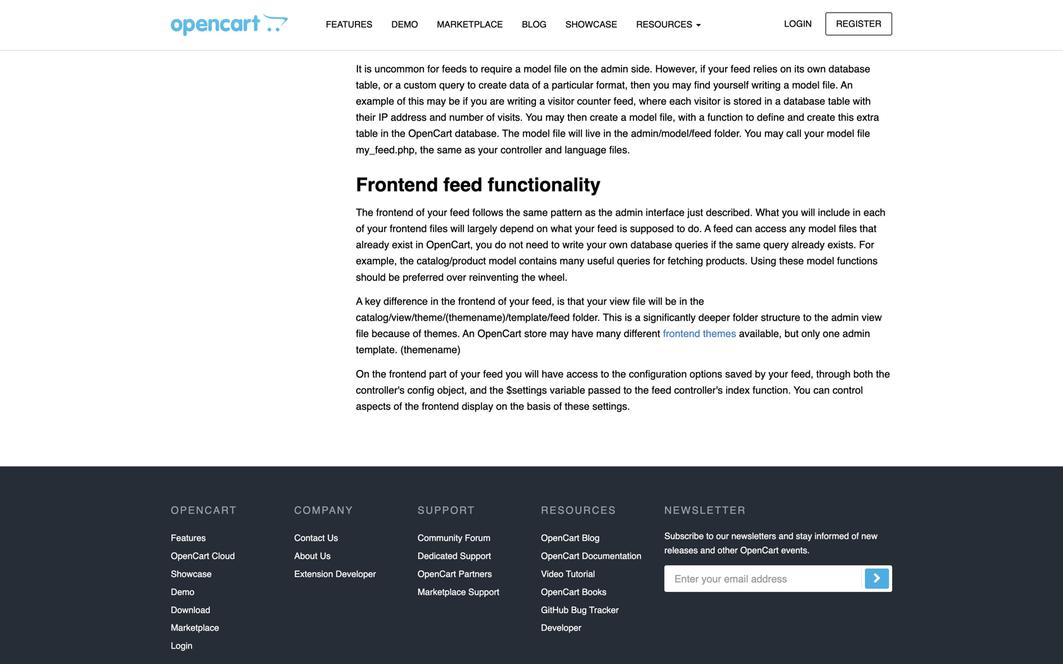 Task type: locate. For each thing, give the bounding box(es) containing it.
1 vertical spatial features link
[[171, 530, 206, 548]]

0 vertical spatial that
[[860, 223, 877, 235]]

live
[[586, 128, 601, 139]]

us inside contact us 'link'
[[327, 534, 338, 544]]

have
[[572, 328, 594, 340], [542, 368, 564, 380]]

database
[[829, 63, 871, 75], [784, 95, 826, 107], [631, 239, 673, 251]]

query inside the it is uncommon for feeds to require a model file on the admin side. however, if your feed relies on its own database table, or a custom query to create data of a particular format, then you may find yourself writing a model file. an example of this may be if you are writing a visitor counter feed, where each visitor is stored in a database table with their ip address and number of visits. you may then create a model file, with a function to define and create this extra table in the opencart database. the model file will live in the admin/model/feed folder. you may call your model file my_feed.php, the same as your controller and language files.
[[439, 79, 465, 91]]

0 horizontal spatial each
[[670, 95, 692, 107]]

own right its
[[808, 63, 826, 75]]

showcase right blog link
[[566, 19, 618, 29]]

login down download link on the bottom
[[171, 641, 193, 652]]

available, but only one admin template. (themename)
[[356, 328, 871, 356]]

login for the login link to the left
[[171, 641, 193, 652]]

0 horizontal spatial query
[[439, 79, 465, 91]]

1 visitor from the left
[[548, 95, 575, 107]]

custom
[[404, 79, 437, 91]]

1 vertical spatial then
[[568, 112, 587, 123]]

0 horizontal spatial database
[[631, 239, 673, 251]]

0 horizontal spatial writing
[[508, 95, 537, 107]]

blog
[[522, 19, 547, 29], [582, 534, 600, 544]]

1 horizontal spatial feed,
[[614, 95, 636, 107]]

own up useful at the right of the page
[[609, 239, 628, 251]]

opencart up video tutorial
[[541, 551, 580, 562]]

0 vertical spatial features link
[[317, 13, 382, 36]]

0 vertical spatial many
[[560, 255, 585, 267]]

over
[[447, 271, 466, 283]]

admin inside a key difference in the frontend of your feed, is that your view file will be in the catalog/view/theme/(themename)/template/feed folder. this is a significantly deeper folder structure to the admin view file because of themes. an opencart store may have many different
[[832, 312, 859, 323]]

can down described.
[[736, 223, 753, 235]]

0 horizontal spatial can
[[736, 223, 753, 235]]

stay
[[796, 532, 813, 542]]

a inside a key difference in the frontend of your feed, is that your view file will be in the catalog/view/theme/(themename)/template/feed folder. this is a significantly deeper folder structure to the admin view file because of themes. an opencart store may have many different
[[635, 312, 641, 323]]

that
[[860, 223, 877, 235], [568, 296, 585, 307]]

0 horizontal spatial visitor
[[548, 95, 575, 107]]

opencart left store
[[478, 328, 522, 340]]

login link down download link on the bottom
[[171, 638, 193, 656]]

you left are
[[471, 95, 487, 107]]

1 vertical spatial showcase link
[[171, 566, 212, 584]]

is right this at the right top
[[625, 312, 632, 323]]

1 horizontal spatial own
[[808, 63, 826, 75]]

a
[[705, 223, 711, 235], [356, 296, 363, 307]]

largely
[[468, 223, 497, 235]]

Enter your email address text field
[[665, 566, 893, 593]]

features for demo
[[326, 19, 373, 29]]

0 vertical spatial then
[[631, 79, 651, 91]]

1 horizontal spatial login link
[[774, 12, 823, 35]]

developer right the extension
[[336, 569, 376, 580]]

1 vertical spatial can
[[814, 384, 830, 396]]

0 horizontal spatial login
[[171, 641, 193, 652]]

books
[[582, 587, 607, 598]]

resources inside 'resources' link
[[637, 19, 695, 29]]

opencart blog
[[541, 534, 600, 544]]

us right "contact"
[[327, 534, 338, 544]]

forum
[[465, 534, 491, 544]]

exist
[[392, 239, 413, 251]]

visits.
[[498, 112, 523, 123]]

1 horizontal spatial showcase
[[566, 19, 618, 29]]

database down supposed
[[631, 239, 673, 251]]

extra
[[857, 112, 880, 123]]

feed,
[[614, 95, 636, 107], [532, 296, 555, 307], [791, 368, 814, 380]]

on inside on the frontend part of your feed you will have access to the configuration options saved by your feed, through both the controller's config object, and the $settings variable passed to the feed controller's index function. you can control aspects of the frontend display on the basis of these settings.
[[496, 401, 508, 412]]

you inside on the frontend part of your feed you will have access to the configuration options saved by your feed, through both the controller's config object, and the $settings variable passed to the feed controller's index function. you can control aspects of the frontend display on the basis of these settings.
[[794, 384, 811, 396]]

fetching
[[668, 255, 703, 267]]

same up using
[[736, 239, 761, 251]]

1 vertical spatial marketplace link
[[171, 620, 219, 638]]

extension developer
[[294, 569, 376, 580]]

an down catalog/view/theme/(themename)/template/feed
[[463, 328, 475, 340]]

0 horizontal spatial access
[[567, 368, 598, 380]]

0 horizontal spatial demo
[[171, 587, 195, 598]]

support inside 'link'
[[469, 587, 500, 598]]

0 horizontal spatial features link
[[171, 530, 206, 548]]

have inside on the frontend part of your feed you will have access to the configuration options saved by your feed, through both the controller's config object, and the $settings variable passed to the feed controller's index function. you can control aspects of the frontend display on the basis of these settings.
[[542, 368, 564, 380]]

its
[[795, 63, 805, 75]]

1 horizontal spatial demo link
[[382, 13, 428, 36]]

is
[[365, 63, 372, 75], [724, 95, 731, 107], [620, 223, 627, 235], [558, 296, 565, 307], [625, 312, 632, 323]]

us inside about us link
[[320, 551, 331, 562]]

same down database.
[[437, 144, 462, 156]]

the down frontend
[[356, 207, 374, 218]]

have up the variable
[[542, 368, 564, 380]]

access down what at the top right of page
[[755, 223, 787, 235]]

0 horizontal spatial own
[[609, 239, 628, 251]]

demo link
[[382, 13, 428, 36], [171, 584, 195, 602]]

writing down data
[[508, 95, 537, 107]]

1 vertical spatial table
[[356, 128, 378, 139]]

0 vertical spatial features
[[326, 19, 373, 29]]

you up the any
[[782, 207, 799, 218]]

0 vertical spatial own
[[808, 63, 826, 75]]

query up using
[[764, 239, 789, 251]]

marketplace link up feeds
[[428, 13, 513, 36]]

pattern
[[551, 207, 582, 218]]

these inside on the frontend part of your feed you will have access to the configuration options saved by your feed, through both the controller's config object, and the $settings variable passed to the feed controller's index function. you can control aspects of the frontend display on the basis of these settings.
[[565, 401, 590, 412]]

is up function
[[724, 95, 731, 107]]

any
[[790, 223, 806, 235]]

in
[[765, 95, 773, 107], [381, 128, 389, 139], [604, 128, 612, 139], [853, 207, 861, 218], [416, 239, 424, 251], [431, 296, 439, 307], [680, 296, 688, 307]]

table,
[[356, 79, 381, 91]]

in up define
[[765, 95, 773, 107]]

this down custom
[[408, 95, 424, 107]]

to inside the subscribe to our newsletters and stay informed of new releases and other opencart events.
[[707, 532, 714, 542]]

support up community
[[418, 505, 475, 517]]

of left new
[[852, 532, 859, 542]]

admin inside the it is uncommon for feeds to require a model file on the admin side. however, if your feed relies on its own database table, or a custom query to create data of a particular format, then you may find yourself writing a model file. an example of this may be if you are writing a visitor counter feed, where each visitor is stored in a database table with their ip address and number of visits. you may then create a model file, with a function to define and create this extra table in the opencart database. the model file will live in the admin/model/feed folder. you may call your model file my_feed.php, the same as your controller and language files.
[[601, 63, 629, 75]]

will left the live
[[569, 128, 583, 139]]

writing
[[752, 79, 781, 91], [508, 95, 537, 107]]

1 horizontal spatial database
[[784, 95, 826, 107]]

of right basis
[[554, 401, 562, 412]]

opencart for opencart partners
[[418, 569, 456, 580]]

marketplace for the top marketplace link
[[437, 19, 503, 29]]

control
[[833, 384, 863, 396]]

marketplace link
[[428, 13, 513, 36], [171, 620, 219, 638]]

difference
[[384, 296, 428, 307]]

dedicated support link
[[418, 548, 491, 566]]

1 vertical spatial us
[[320, 551, 331, 562]]

call
[[787, 128, 802, 139]]

you right function.
[[794, 384, 811, 396]]

support for marketplace
[[469, 587, 500, 598]]

admin
[[601, 63, 629, 75], [616, 207, 643, 218], [832, 312, 859, 323], [843, 328, 871, 340]]

saved
[[725, 368, 752, 380]]

opencart - open source shopping cart solution image
[[171, 13, 288, 36]]

do.
[[688, 223, 702, 235]]

0 vertical spatial as
[[465, 144, 475, 156]]

own inside the it is uncommon for feeds to require a model file on the admin side. however, if your feed relies on its own database table, or a custom query to create data of a particular format, then you may find yourself writing a model file. an example of this may be if you are writing a visitor counter feed, where each visitor is stored in a database table with their ip address and number of visits. you may then create a model file, with a function to define and create this extra table in the opencart database. the model file will live in the admin/model/feed folder. you may call your model file my_feed.php, the same as your controller and language files.
[[808, 63, 826, 75]]

model
[[356, 35, 400, 52]]

0 horizontal spatial have
[[542, 368, 564, 380]]

of up (themename) at the left of the page
[[413, 328, 421, 340]]

view up this at the right top
[[610, 296, 630, 307]]

as
[[465, 144, 475, 156], [585, 207, 596, 218]]

will inside a key difference in the frontend of your feed, is that your view file will be in the catalog/view/theme/(themename)/template/feed folder. this is a significantly deeper folder structure to the admin view file because of themes. an opencart store may have many different
[[649, 296, 663, 307]]

config
[[408, 384, 435, 396]]

our
[[716, 532, 729, 542]]

you down define
[[745, 128, 762, 139]]

github
[[541, 605, 569, 616]]

you right visits.
[[526, 112, 543, 123]]

1 horizontal spatial table
[[828, 95, 850, 107]]

options
[[690, 368, 723, 380]]

opencart inside opencart books 'link'
[[541, 587, 580, 598]]

write
[[563, 239, 584, 251]]

table
[[828, 95, 850, 107], [356, 128, 378, 139]]

1 vertical spatial developer
[[541, 623, 582, 634]]

1 vertical spatial view
[[862, 312, 882, 323]]

1 vertical spatial if
[[463, 95, 468, 107]]

1 horizontal spatial that
[[860, 223, 877, 235]]

0 vertical spatial the
[[502, 128, 520, 139]]

feed, inside a key difference in the frontend of your feed, is that your view file will be in the catalog/view/theme/(themename)/template/feed folder. this is a significantly deeper folder structure to the admin view file because of themes. an opencart store may have many different
[[532, 296, 555, 307]]

have right store
[[572, 328, 594, 340]]

what
[[551, 223, 572, 235]]

1 horizontal spatial login
[[785, 19, 812, 29]]

demo for topmost demo link
[[392, 19, 418, 29]]

many down write
[[560, 255, 585, 267]]

feed, inside on the frontend part of your feed you will have access to the configuration options saved by your feed, through both the controller's config object, and the $settings variable passed to the feed controller's index function. you can control aspects of the frontend display on the basis of these settings.
[[791, 368, 814, 380]]

1 vertical spatial login
[[171, 641, 193, 652]]

2 files from the left
[[839, 223, 857, 235]]

features link up it
[[317, 13, 382, 36]]

can inside on the frontend part of your feed you will have access to the configuration options saved by your feed, through both the controller's config object, and the $settings variable passed to the feed controller's index function. you can control aspects of the frontend display on the basis of these settings.
[[814, 384, 830, 396]]

the
[[584, 63, 598, 75], [392, 128, 406, 139], [614, 128, 628, 139], [420, 144, 434, 156], [506, 207, 521, 218], [599, 207, 613, 218], [719, 239, 733, 251], [400, 255, 414, 267], [522, 271, 536, 283], [442, 296, 456, 307], [690, 296, 704, 307], [815, 312, 829, 323], [372, 368, 387, 380], [612, 368, 626, 380], [876, 368, 890, 380], [490, 384, 504, 396], [635, 384, 649, 396], [405, 401, 419, 412], [510, 401, 524, 412]]

1 vertical spatial features
[[171, 534, 206, 544]]

in down ip
[[381, 128, 389, 139]]

0 horizontal spatial folder.
[[573, 312, 600, 323]]

0 horizontal spatial feed,
[[532, 296, 555, 307]]

on
[[570, 63, 581, 75], [781, 63, 792, 75], [537, 223, 548, 235], [496, 401, 508, 412]]

0 horizontal spatial showcase
[[171, 569, 212, 580]]

demo up model
[[392, 19, 418, 29]]

to inside a key difference in the frontend of your feed, is that your view file will be in the catalog/view/theme/(themename)/template/feed folder. this is a significantly deeper folder structure to the admin view file because of themes. an opencart store may have many different
[[804, 312, 812, 323]]

of down are
[[487, 112, 495, 123]]

0 vertical spatial access
[[755, 223, 787, 235]]

0 vertical spatial each
[[670, 95, 692, 107]]

us
[[327, 534, 338, 544], [320, 551, 331, 562]]

2 vertical spatial feed,
[[791, 368, 814, 380]]

newsletter
[[665, 505, 747, 517]]

1 horizontal spatial many
[[597, 328, 621, 340]]

and up call
[[788, 112, 805, 123]]

1 horizontal spatial have
[[572, 328, 594, 340]]

to left do.
[[677, 223, 685, 235]]

the
[[502, 128, 520, 139], [356, 207, 374, 218]]

of
[[532, 79, 541, 91], [397, 95, 406, 107], [487, 112, 495, 123], [416, 207, 425, 218], [356, 223, 365, 235], [498, 296, 507, 307], [413, 328, 421, 340], [450, 368, 458, 380], [394, 401, 402, 412], [554, 401, 562, 412], [852, 532, 859, 542]]

2 horizontal spatial database
[[829, 63, 871, 75]]

demo link up uncommon
[[382, 13, 428, 36]]

to left our
[[707, 532, 714, 542]]

0 vertical spatial this
[[408, 95, 424, 107]]

0 horizontal spatial an
[[463, 328, 475, 340]]

marketplace up feeds
[[437, 19, 503, 29]]

the down visits.
[[502, 128, 520, 139]]

marketplace link down download on the bottom
[[171, 620, 219, 638]]

showcase down opencart cloud link
[[171, 569, 212, 580]]

1 vertical spatial own
[[609, 239, 628, 251]]

will up "significantly"
[[649, 296, 663, 307]]

to up only
[[804, 312, 812, 323]]

download
[[171, 605, 210, 616]]

marketplace for marketplace support
[[418, 587, 466, 598]]

0 horizontal spatial already
[[356, 239, 389, 251]]

be up "significantly"
[[666, 296, 677, 307]]

on up need
[[537, 223, 548, 235]]

0 horizontal spatial marketplace link
[[171, 620, 219, 638]]

1 vertical spatial the
[[356, 207, 374, 218]]

1 vertical spatial resources
[[541, 505, 617, 517]]

file down extra
[[858, 128, 871, 139]]

0 horizontal spatial create
[[479, 79, 507, 91]]

0 horizontal spatial then
[[568, 112, 587, 123]]

opencart inside opencart documentation link
[[541, 551, 580, 562]]

developer down github
[[541, 623, 582, 634]]

0 vertical spatial have
[[572, 328, 594, 340]]

exists.
[[828, 239, 857, 251]]

each inside the frontend of your feed follows the same pattern as the admin interface just described. what you will include in each of your frontend files will largely depend on what your feed is supposed to do. a feed can access any model files that already exist in opencart, you do not need to write your own database queries if the same query already exists. for example, the catalog/product model contains many useful queries for fetching products. using these model functions should be preferred over reinventing the wheel.
[[864, 207, 886, 218]]

0 vertical spatial marketplace
[[437, 19, 503, 29]]

1 horizontal spatial if
[[701, 63, 706, 75]]

a inside a key difference in the frontend of your feed, is that your view file will be in the catalog/view/theme/(themename)/template/feed folder. this is a significantly deeper folder structure to the admin view file because of themes. an opencart store may have many different
[[356, 296, 363, 307]]

0 vertical spatial be
[[449, 95, 460, 107]]

support up partners
[[460, 551, 491, 562]]

1 horizontal spatial features
[[326, 19, 373, 29]]

to
[[470, 63, 478, 75], [468, 79, 476, 91], [746, 112, 755, 123], [677, 223, 685, 235], [551, 239, 560, 251], [804, 312, 812, 323], [601, 368, 609, 380], [624, 384, 632, 396], [707, 532, 714, 542]]

1 horizontal spatial query
[[764, 239, 789, 251]]

opencart inside opencart cloud link
[[171, 551, 209, 562]]

database down file.
[[784, 95, 826, 107]]

1 horizontal spatial be
[[449, 95, 460, 107]]

features link for demo
[[317, 13, 382, 36]]

0 horizontal spatial that
[[568, 296, 585, 307]]

admin inside available, but only one admin template. (themename)
[[843, 328, 871, 340]]

0 horizontal spatial a
[[356, 296, 363, 307]]

1 vertical spatial with
[[679, 112, 697, 123]]

1 horizontal spatial folder.
[[715, 128, 742, 139]]

0 horizontal spatial queries
[[617, 255, 651, 267]]

0 horizontal spatial the
[[356, 207, 374, 218]]

us right about
[[320, 551, 331, 562]]

1 vertical spatial demo
[[171, 587, 195, 598]]

marketplace down download link on the bottom
[[171, 623, 219, 634]]

file up the different
[[633, 296, 646, 307]]

file,
[[660, 112, 676, 123]]

marketplace inside 'link'
[[418, 587, 466, 598]]

by
[[755, 368, 766, 380]]

0 horizontal spatial these
[[565, 401, 590, 412]]

opencart cloud
[[171, 551, 235, 562]]

model up controller
[[523, 128, 550, 139]]

0 horizontal spatial controller's
[[356, 384, 405, 396]]

0 vertical spatial you
[[526, 112, 543, 123]]

2 horizontal spatial be
[[666, 296, 677, 307]]

as right pattern
[[585, 207, 596, 218]]

video
[[541, 569, 564, 580]]

relies
[[754, 63, 778, 75]]

1 vertical spatial login link
[[171, 638, 193, 656]]

frontend down object,
[[422, 401, 459, 412]]

opencart for opencart documentation
[[541, 551, 580, 562]]

login link up its
[[774, 12, 823, 35]]

marketplace
[[437, 19, 503, 29], [418, 587, 466, 598], [171, 623, 219, 634]]

your up function.
[[769, 368, 789, 380]]

the frontend of your feed follows the same pattern as the admin interface just described. what you will include in each of your frontend files will largely depend on what your feed is supposed to do. a feed can access any model files that already exist in opencart, you do not need to write your own database queries if the same query already exists. for example, the catalog/product model contains many useful queries for fetching products. using these model functions should be preferred over reinventing the wheel.
[[356, 207, 886, 283]]

0 horizontal spatial demo link
[[171, 584, 195, 602]]

that down wheel.
[[568, 296, 585, 307]]

2 vertical spatial same
[[736, 239, 761, 251]]

1 horizontal spatial as
[[585, 207, 596, 218]]

0 vertical spatial table
[[828, 95, 850, 107]]

writing down relies
[[752, 79, 781, 91]]

be inside a key difference in the frontend of your feed, is that your view file will be in the catalog/view/theme/(themename)/template/feed folder. this is a significantly deeper folder structure to the admin view file because of themes. an opencart store may have many different
[[666, 296, 677, 307]]

of right aspects
[[394, 401, 402, 412]]

is down wheel.
[[558, 296, 565, 307]]

opencart inside opencart blog link
[[541, 534, 580, 544]]

object,
[[437, 384, 467, 396]]

opencart books
[[541, 587, 607, 598]]

available,
[[739, 328, 782, 340]]

your up this at the right top
[[587, 296, 607, 307]]

frontend up catalog/view/theme/(themename)/template/feed
[[458, 296, 496, 307]]

opencart,
[[426, 239, 473, 251]]

with right file,
[[679, 112, 697, 123]]

feed
[[731, 63, 751, 75], [444, 174, 483, 196], [450, 207, 470, 218], [598, 223, 617, 235], [714, 223, 733, 235], [483, 368, 503, 380], [652, 384, 672, 396]]

each inside the it is uncommon for feeds to require a model file on the admin side. however, if your feed relies on its own database table, or a custom query to create data of a particular format, then you may find yourself writing a model file. an example of this may be if you are writing a visitor counter feed, where each visitor is stored in a database table with their ip address and number of visits. you may then create a model file, with a function to define and create this extra table in the opencart database. the model file will live in the admin/model/feed folder. you may call your model file my_feed.php, the same as your controller and language files.
[[670, 95, 692, 107]]

model down where
[[630, 112, 657, 123]]

themes.
[[424, 328, 460, 340]]

marketplace for the left marketplace link
[[171, 623, 219, 634]]

admin/model/feed
[[631, 128, 712, 139]]

many down this at the right top
[[597, 328, 621, 340]]

variable
[[550, 384, 586, 396]]

1 horizontal spatial an
[[841, 79, 853, 91]]

may down custom
[[427, 95, 446, 107]]

same
[[437, 144, 462, 156], [523, 207, 548, 218], [736, 239, 761, 251]]

useful
[[588, 255, 615, 267]]

1 vertical spatial each
[[864, 207, 886, 218]]

1 horizontal spatial files
[[839, 223, 857, 235]]

database inside the frontend of your feed follows the same pattern as the admin interface just described. what you will include in each of your frontend files will largely depend on what your feed is supposed to do. a feed can access any model files that already exist in opencart, you do not need to write your own database queries if the same query already exists. for example, the catalog/product model contains many useful queries for fetching products. using these model functions should be preferred over reinventing the wheel.
[[631, 239, 673, 251]]

marketplace down 'opencart partners' 'link' on the left bottom
[[418, 587, 466, 598]]

already up example,
[[356, 239, 389, 251]]

template.
[[356, 344, 398, 356]]

1 horizontal spatial visitor
[[694, 95, 721, 107]]

community
[[418, 534, 463, 544]]

features link for opencart cloud
[[171, 530, 206, 548]]

create down require
[[479, 79, 507, 91]]

extension developer link
[[294, 566, 376, 584]]

1 vertical spatial query
[[764, 239, 789, 251]]

1 horizontal spatial access
[[755, 223, 787, 235]]

this
[[603, 312, 622, 323]]

of inside the subscribe to our newsletters and stay informed of new releases and other opencart events.
[[852, 532, 859, 542]]

1 horizontal spatial for
[[653, 255, 665, 267]]

opencart inside 'opencart partners' 'link'
[[418, 569, 456, 580]]

controller's down options
[[674, 384, 723, 396]]

0 horizontal spatial features
[[171, 534, 206, 544]]

one
[[823, 328, 840, 340]]

table down file.
[[828, 95, 850, 107]]

feed, inside the it is uncommon for feeds to require a model file on the admin side. however, if your feed relies on its own database table, or a custom query to create data of a particular format, then you may find yourself writing a model file. an example of this may be if you are writing a visitor counter feed, where each visitor is stored in a database table with their ip address and number of visits. you may then create a model file, with a function to define and create this extra table in the opencart database. the model file will live in the admin/model/feed folder. you may call your model file my_feed.php, the same as your controller and language files.
[[614, 95, 636, 107]]

1 already from the left
[[356, 239, 389, 251]]

support
[[418, 505, 475, 517], [460, 551, 491, 562], [469, 587, 500, 598]]

that inside the frontend of your feed follows the same pattern as the admin interface just described. what you will include in each of your frontend files will largely depend on what your feed is supposed to do. a feed can access any model files that already exist in opencart, you do not need to write your own database queries if the same query already exists. for example, the catalog/product model contains many useful queries for fetching products. using these model functions should be preferred over reinventing the wheel.
[[860, 223, 877, 235]]

described.
[[706, 207, 753, 218]]

be inside the frontend of your feed follows the same pattern as the admin interface just described. what you will include in each of your frontend files will largely depend on what your feed is supposed to do. a feed can access any model files that already exist in opencart, you do not need to write your own database queries if the same query already exists. for example, the catalog/product model contains many useful queries for fetching products. using these model functions should be preferred over reinventing the wheel.
[[389, 271, 400, 283]]

developer inside "link"
[[336, 569, 376, 580]]

opencart down dedicated
[[418, 569, 456, 580]]

documentation
[[582, 551, 642, 562]]

may inside a key difference in the frontend of your feed, is that your view file will be in the catalog/view/theme/(themename)/template/feed folder. this is a significantly deeper folder structure to the admin view file because of themes. an opencart store may have many different
[[550, 328, 569, 340]]



Task type: vqa. For each thing, say whether or not it's contained in the screenshot.
Dedicated Support 'LINK'
yes



Task type: describe. For each thing, give the bounding box(es) containing it.
of up example,
[[356, 223, 365, 235]]

both
[[854, 368, 874, 380]]

model right call
[[827, 128, 855, 139]]

of right part
[[450, 368, 458, 380]]

significantly
[[644, 312, 696, 323]]

controller
[[501, 144, 542, 156]]

you inside on the frontend part of your feed you will have access to the configuration options saved by your feed, through both the controller's config object, and the $settings variable passed to the feed controller's index function. you can control aspects of the frontend display on the basis of these settings.
[[506, 368, 522, 380]]

find
[[694, 79, 711, 91]]

the inside the it is uncommon for feeds to require a model file on the admin side. however, if your feed relies on its own database table, or a custom query to create data of a particular format, then you may find yourself writing a model file. an example of this may be if you are writing a visitor counter feed, where each visitor is stored in a database table with their ip address and number of visits. you may then create a model file, with a function to define and create this extra table in the opencart database. the model file will live in the admin/model/feed folder. you may call your model file my_feed.php, the same as your controller and language files.
[[502, 128, 520, 139]]

tutorial
[[566, 569, 595, 580]]

through
[[817, 368, 851, 380]]

model up data
[[524, 63, 551, 75]]

0 vertical spatial marketplace link
[[428, 13, 513, 36]]

1 horizontal spatial blog
[[582, 534, 600, 544]]

file up the particular at the right of the page
[[554, 63, 567, 75]]

events.
[[781, 546, 810, 556]]

database.
[[455, 128, 500, 139]]

0 vertical spatial support
[[418, 505, 475, 517]]

github bug tracker link
[[541, 602, 619, 620]]

showcase for the left showcase link
[[171, 569, 212, 580]]

an inside the it is uncommon for feeds to require a model file on the admin side. however, if your feed relies on its own database table, or a custom query to create data of a particular format, then you may find yourself writing a model file. an example of this may be if you are writing a visitor counter feed, where each visitor is stored in a database table with their ip address and number of visits. you may then create a model file, with a function to define and create this extra table in the opencart database. the model file will live in the admin/model/feed folder. you may call your model file my_feed.php, the same as your controller and language files.
[[841, 79, 853, 91]]

1 files from the left
[[430, 223, 448, 235]]

to up number
[[468, 79, 476, 91]]

as inside the frontend of your feed follows the same pattern as the admin interface just described. what you will include in each of your frontend files will largely depend on what your feed is supposed to do. a feed can access any model files that already exist in opencart, you do not need to write your own database queries if the same query already exists. for example, the catalog/product model contains many useful queries for fetching products. using these model functions should be preferred over reinventing the wheel.
[[585, 207, 596, 218]]

0 vertical spatial if
[[701, 63, 706, 75]]

blog link
[[513, 13, 556, 36]]

functionality
[[488, 174, 601, 196]]

ip
[[379, 112, 388, 123]]

frontend down "significantly"
[[663, 328, 701, 340]]

0 horizontal spatial this
[[408, 95, 424, 107]]

are
[[490, 95, 505, 107]]

0 vertical spatial queries
[[675, 239, 709, 251]]

for inside the frontend of your feed follows the same pattern as the admin interface just described. what you will include in each of your frontend files will largely depend on what your feed is supposed to do. a feed can access any model files that already exist in opencart, you do not need to write your own database queries if the same query already exists. for example, the catalog/product model contains many useful queries for fetching products. using these model functions should be preferred over reinventing the wheel.
[[653, 255, 665, 267]]

language
[[565, 144, 607, 156]]

0 horizontal spatial if
[[463, 95, 468, 107]]

showcase for showcase link to the right
[[566, 19, 618, 29]]

may down the particular at the right of the page
[[546, 112, 565, 123]]

0 vertical spatial with
[[853, 95, 871, 107]]

us for about us
[[320, 551, 331, 562]]

contact us
[[294, 534, 338, 544]]

1 horizontal spatial developer
[[541, 623, 582, 634]]

wheel.
[[539, 271, 568, 283]]

feed up useful at the right of the page
[[598, 223, 617, 235]]

community forum link
[[418, 530, 491, 548]]

your up write
[[575, 223, 595, 235]]

on the frontend part of your feed you will have access to the configuration options saved by your feed, through both the controller's config object, and the $settings variable passed to the feed controller's index function. you can control aspects of the frontend display on the basis of these settings.
[[356, 368, 890, 412]]

but
[[785, 328, 799, 340]]

1 horizontal spatial create
[[590, 112, 618, 123]]

will up the any
[[801, 207, 816, 218]]

frontend
[[356, 174, 438, 196]]

as inside the it is uncommon for feeds to require a model file on the admin side. however, if your feed relies on its own database table, or a custom query to create data of a particular format, then you may find yourself writing a model file. an example of this may be if you are writing a visitor counter feed, where each visitor is stored in a database table with their ip address and number of visits. you may then create a model file, with a function to define and create this extra table in the opencart database. the model file will live in the admin/model/feed folder. you may call your model file my_feed.php, the same as your controller and language files.
[[465, 144, 475, 156]]

and inside on the frontend part of your feed you will have access to the configuration options saved by your feed, through both the controller's config object, and the $settings variable passed to the feed controller's index function. you can control aspects of the frontend display on the basis of these settings.
[[470, 384, 487, 396]]

reinventing
[[469, 271, 519, 283]]

frontend up config
[[389, 368, 426, 380]]

on
[[356, 368, 370, 380]]

us for contact us
[[327, 534, 338, 544]]

cloud
[[212, 551, 235, 562]]

key
[[365, 296, 381, 307]]

catalog/product
[[417, 255, 486, 267]]

2 already from the left
[[792, 239, 825, 251]]

in right the live
[[604, 128, 612, 139]]

many inside a key difference in the frontend of your feed, is that your view file will be in the catalog/view/theme/(themename)/template/feed folder. this is a significantly deeper folder structure to the admin view file because of themes. an opencart store may have many different
[[597, 328, 621, 340]]

2 horizontal spatial same
[[736, 239, 761, 251]]

1 horizontal spatial same
[[523, 207, 548, 218]]

aspects
[[356, 401, 391, 412]]

contact
[[294, 534, 325, 544]]

of down frontend
[[416, 207, 425, 218]]

for
[[859, 239, 875, 251]]

opencart books link
[[541, 584, 607, 602]]

angle right image
[[874, 571, 881, 586]]

informed
[[815, 532, 849, 542]]

need
[[526, 239, 549, 251]]

opencart inside the it is uncommon for feeds to require a model file on the admin side. however, if your feed relies on its own database table, or a custom query to create data of a particular format, then you may find yourself writing a model file. an example of this may be if you are writing a visitor counter feed, where each visitor is stored in a database table with their ip address and number of visits. you may then create a model file, with a function to define and create this extra table in the opencart database. the model file will live in the admin/model/feed folder. you may call your model file my_feed.php, the same as your controller and language files.
[[408, 128, 452, 139]]

opencart documentation link
[[541, 548, 642, 566]]

2 controller's from the left
[[674, 384, 723, 396]]

frontend themes
[[663, 328, 737, 340]]

2 visitor from the left
[[694, 95, 721, 107]]

in down preferred at the left top
[[431, 296, 439, 307]]

0 horizontal spatial resources
[[541, 505, 617, 517]]

basis
[[527, 401, 551, 412]]

1 vertical spatial database
[[784, 95, 826, 107]]

include
[[818, 207, 850, 218]]

number
[[449, 112, 484, 123]]

my_feed.php,
[[356, 144, 417, 156]]

not
[[509, 239, 523, 251]]

access inside the frontend of your feed follows the same pattern as the admin interface just described. what you will include in each of your frontend files will largely depend on what your feed is supposed to do. a feed can access any model files that already exist in opencart, you do not need to write your own database queries if the same query already exists. for example, the catalog/product model contains many useful queries for fetching products. using these model functions should be preferred over reinventing the wheel.
[[755, 223, 787, 235]]

an inside a key difference in the frontend of your feed, is that your view file will be in the catalog/view/theme/(themename)/template/feed folder. this is a significantly deeper folder structure to the admin view file because of themes. an opencart store may have many different
[[463, 328, 475, 340]]

demo for demo link to the bottom
[[171, 587, 195, 598]]

0 vertical spatial database
[[829, 63, 871, 75]]

these inside the frontend of your feed follows the same pattern as the admin interface just described. what you will include in each of your frontend files will largely depend on what your feed is supposed to do. a feed can access any model files that already exist in opencart, you do not need to write your own database queries if the same query already exists. for example, the catalog/product model contains many useful queries for fetching products. using these model functions should be preferred over reinventing the wheel.
[[780, 255, 804, 267]]

it is uncommon for feeds to require a model file on the admin side. however, if your feed relies on its own database table, or a custom query to create data of a particular format, then you may find yourself writing a model file. an example of this may be if you are writing a visitor counter feed, where each visitor is stored in a database table with their ip address and number of visits. you may then create a model file, with a function to define and create this extra table in the opencart database. the model file will live in the admin/model/feed folder. you may call your model file my_feed.php, the same as your controller and language files.
[[356, 63, 880, 156]]

login for top the login link
[[785, 19, 812, 29]]

and left number
[[430, 112, 447, 123]]

your up useful at the right of the page
[[587, 239, 607, 251]]

to down what
[[551, 239, 560, 251]]

of right data
[[532, 79, 541, 91]]

interface
[[646, 207, 685, 218]]

and up events.
[[779, 532, 794, 542]]

in up "significantly"
[[680, 296, 688, 307]]

opencart for opencart books
[[541, 587, 580, 598]]

function.
[[753, 384, 791, 396]]

is inside the frontend of your feed follows the same pattern as the admin interface just described. what you will include in each of your frontend files will largely depend on what your feed is supposed to do. a feed can access any model files that already exist in opencart, you do not need to write your own database queries if the same query already exists. for example, the catalog/product model contains many useful queries for fetching products. using these model functions should be preferred over reinventing the wheel.
[[620, 223, 627, 235]]

query inside the frontend of your feed follows the same pattern as the admin interface just described. what you will include in each of your frontend files will largely depend on what your feed is supposed to do. a feed can access any model files that already exist in opencart, you do not need to write your own database queries if the same query already exists. for example, the catalog/product model contains many useful queries for fetching products. using these model functions should be preferred over reinventing the wheel.
[[764, 239, 789, 251]]

where
[[639, 95, 667, 107]]

opencart documentation
[[541, 551, 642, 562]]

if inside the frontend of your feed follows the same pattern as the admin interface just described. what you will include in each of your frontend files will largely depend on what your feed is supposed to do. a feed can access any model files that already exist in opencart, you do not need to write your own database queries if the same query already exists. for example, the catalog/product model contains many useful queries for fetching products. using these model functions should be preferred over reinventing the wheel.
[[711, 239, 716, 251]]

register
[[837, 19, 882, 29]]

that inside a key difference in the frontend of your feed, is that your view file will be in the catalog/view/theme/(themename)/template/feed folder. this is a significantly deeper folder structure to the admin view file because of themes. an opencart store may have many different
[[568, 296, 585, 307]]

address
[[391, 112, 427, 123]]

model down exists.
[[807, 255, 835, 267]]

admin inside the frontend of your feed follows the same pattern as the admin interface just described. what you will include in each of your frontend files will largely depend on what your feed is supposed to do. a feed can access any model files that already exist in opencart, you do not need to write your own database queries if the same query already exists. for example, the catalog/product model contains many useful queries for fetching products. using these model functions should be preferred over reinventing the wheel.
[[616, 207, 643, 218]]

1 controller's from the left
[[356, 384, 405, 396]]

folder. inside the it is uncommon for feeds to require a model file on the admin side. however, if your feed relies on its own database table, or a custom query to create data of a particular format, then you may find yourself writing a model file. an example of this may be if you are writing a visitor counter feed, where each visitor is stored in a database table with their ip address and number of visits. you may then create a model file, with a function to define and create this extra table in the opencart database. the model file will live in the admin/model/feed folder. you may call your model file my_feed.php, the same as your controller and language files.
[[715, 128, 742, 139]]

1 horizontal spatial this
[[838, 112, 854, 123]]

the inside the frontend of your feed follows the same pattern as the admin interface just described. what you will include in each of your frontend files will largely depend on what your feed is supposed to do. a feed can access any model files that already exist in opencart, you do not need to write your own database queries if the same query already exists. for example, the catalog/product model contains many useful queries for fetching products. using these model functions should be preferred over reinventing the wheel.
[[356, 207, 374, 218]]

0 vertical spatial view
[[610, 296, 630, 307]]

0 horizontal spatial you
[[526, 112, 543, 123]]

your down reinventing
[[510, 296, 529, 307]]

features for opencart cloud
[[171, 534, 206, 544]]

model down its
[[792, 79, 820, 91]]

feed down configuration
[[652, 384, 672, 396]]

is right it
[[365, 63, 372, 75]]

function
[[708, 112, 743, 123]]

particular
[[552, 79, 594, 91]]

opencart inside a key difference in the frontend of your feed, is that your view file will be in the catalog/view/theme/(themename)/template/feed folder. this is a significantly deeper folder structure to the admin view file because of themes. an opencart store may have many different
[[478, 328, 522, 340]]

passed
[[588, 384, 621, 396]]

many inside the frontend of your feed follows the same pattern as the admin interface just described. what you will include in each of your frontend files will largely depend on what your feed is supposed to do. a feed can access any model files that already exist in opencart, you do not need to write your own database queries if the same query already exists. for example, the catalog/product model contains many useful queries for fetching products. using these model functions should be preferred over reinventing the wheel.
[[560, 255, 585, 267]]

opencart for opencart blog
[[541, 534, 580, 544]]

opencart for opencart cloud
[[171, 551, 209, 562]]

feed inside the it is uncommon for feeds to require a model file on the admin side. however, if your feed relies on its own database table, or a custom query to create data of a particular format, then you may find yourself writing a model file. an example of this may be if you are writing a visitor counter feed, where each visitor is stored in a database table with their ip address and number of visits. you may then create a model file, with a function to define and create this extra table in the opencart database. the model file will live in the admin/model/feed folder. you may call your model file my_feed.php, the same as your controller and language files.
[[731, 63, 751, 75]]

model down include
[[809, 223, 836, 235]]

your up yourself
[[709, 63, 728, 75]]

be inside the it is uncommon for feeds to require a model file on the admin side. however, if your feed relies on its own database table, or a custom query to create data of a particular format, then you may find yourself writing a model file. an example of this may be if you are writing a visitor counter feed, where each visitor is stored in a database table with their ip address and number of visits. you may then create a model file, with a function to define and create this extra table in the opencart database. the model file will live in the admin/model/feed folder. you may call your model file my_feed.php, the same as your controller and language files.
[[449, 95, 460, 107]]

to up settings.
[[624, 384, 632, 396]]

of down reinventing
[[498, 296, 507, 307]]

your up object,
[[461, 368, 481, 380]]

feed up display
[[483, 368, 503, 380]]

folder. inside a key difference in the frontend of your feed, is that your view file will be in the catalog/view/theme/(themename)/template/feed folder. this is a significantly deeper folder structure to the admin view file because of themes. an opencart store may have many different
[[573, 312, 600, 323]]

your right call
[[805, 128, 824, 139]]

1 vertical spatial writing
[[508, 95, 537, 107]]

company
[[294, 505, 354, 517]]

extension
[[294, 569, 333, 580]]

frontend themes link
[[663, 328, 737, 340]]

to right feeds
[[470, 63, 478, 75]]

to down stored
[[746, 112, 755, 123]]

feed up largely
[[450, 207, 470, 218]]

0 horizontal spatial table
[[356, 128, 378, 139]]

side.
[[631, 63, 653, 75]]

2 horizontal spatial create
[[807, 112, 836, 123]]

1 horizontal spatial showcase link
[[556, 13, 627, 36]]

your up example,
[[367, 223, 387, 235]]

feed down described.
[[714, 223, 733, 235]]

on up the particular at the right of the page
[[570, 63, 581, 75]]

a inside the frontend of your feed follows the same pattern as the admin interface just described. what you will include in each of your frontend files will largely depend on what your feed is supposed to do. a feed can access any model files that already exist in opencart, you do not need to write your own database queries if the same query already exists. for example, the catalog/product model contains many useful queries for fetching products. using these model functions should be preferred over reinventing the wheel.
[[705, 223, 711, 235]]

in right "exist"
[[416, 239, 424, 251]]

your down database.
[[478, 144, 498, 156]]

1 vertical spatial demo link
[[171, 584, 195, 602]]

functions
[[837, 255, 878, 267]]

on inside the frontend of your feed follows the same pattern as the admin interface just described. what you will include in each of your frontend files will largely depend on what your feed is supposed to do. a feed can access any model files that already exist in opencart, you do not need to write your own database queries if the same query already exists. for example, the catalog/product model contains many useful queries for fetching products. using these model functions should be preferred over reinventing the wheel.
[[537, 223, 548, 235]]

have inside a key difference in the frontend of your feed, is that your view file will be in the catalog/view/theme/(themename)/template/feed folder. this is a significantly deeper folder structure to the admin view file because of themes. an opencart store may have many different
[[572, 328, 594, 340]]

0 horizontal spatial showcase link
[[171, 566, 212, 584]]

contact us link
[[294, 530, 338, 548]]

own inside the frontend of your feed follows the same pattern as the admin interface just described. what you will include in each of your frontend files will largely depend on what your feed is supposed to do. a feed can access any model files that already exist in opencart, you do not need to write your own database queries if the same query already exists. for example, the catalog/product model contains many useful queries for fetching products. using these model functions should be preferred over reinventing the wheel.
[[609, 239, 628, 251]]

yourself
[[714, 79, 749, 91]]

model down do
[[489, 255, 517, 267]]

part
[[429, 368, 447, 380]]

0 horizontal spatial login link
[[171, 638, 193, 656]]

dedicated support
[[418, 551, 491, 562]]

0 vertical spatial demo link
[[382, 13, 428, 36]]

however,
[[656, 63, 698, 75]]

require
[[481, 63, 513, 75]]

frontend inside a key difference in the frontend of your feed, is that your view file will be in the catalog/view/theme/(themename)/template/feed folder. this is a significantly deeper folder structure to the admin view file because of themes. an opencart store may have many different
[[458, 296, 496, 307]]

and right controller
[[545, 144, 562, 156]]

may down define
[[765, 128, 784, 139]]

and left other
[[701, 546, 715, 556]]

video tutorial link
[[541, 566, 595, 584]]

file up language
[[553, 128, 566, 139]]

1 horizontal spatial view
[[862, 312, 882, 323]]

opencart partners link
[[418, 566, 492, 584]]

file.
[[823, 79, 839, 91]]

newsletters
[[732, 532, 777, 542]]

0 vertical spatial writing
[[752, 79, 781, 91]]

frontend down frontend
[[376, 207, 414, 218]]

themes
[[703, 328, 737, 340]]

1 vertical spatial you
[[745, 128, 762, 139]]

of up address on the top left of page
[[397, 95, 406, 107]]

$settings
[[507, 384, 547, 396]]

you up where
[[653, 79, 670, 91]]

structure
[[761, 312, 801, 323]]

opencart inside the subscribe to our newsletters and stay informed of new releases and other opencart events.
[[741, 546, 779, 556]]

1 vertical spatial queries
[[617, 255, 651, 267]]

just
[[688, 207, 703, 218]]

it
[[356, 63, 362, 75]]

stored
[[734, 95, 762, 107]]

0 vertical spatial login link
[[774, 12, 823, 35]]

can inside the frontend of your feed follows the same pattern as the admin interface just described. what you will include in each of your frontend files will largely depend on what your feed is supposed to do. a feed can access any model files that already exist in opencart, you do not need to write your own database queries if the same query already exists. for example, the catalog/product model contains many useful queries for fetching products. using these model functions should be preferred over reinventing the wheel.
[[736, 223, 753, 235]]

dedicated
[[418, 551, 458, 562]]

on left its
[[781, 63, 792, 75]]

your up opencart,
[[428, 207, 447, 218]]

0 horizontal spatial blog
[[522, 19, 547, 29]]

opencart for opencart
[[171, 505, 237, 517]]

support for dedicated
[[460, 551, 491, 562]]

may down however,
[[673, 79, 692, 91]]

download link
[[171, 602, 210, 620]]

feed up follows
[[444, 174, 483, 196]]

will up opencart,
[[451, 223, 465, 235]]

to up passed
[[601, 368, 609, 380]]

will inside on the frontend part of your feed you will have access to the configuration options saved by your feed, through both the controller's config object, and the $settings variable passed to the feed controller's index function. you can control aspects of the frontend display on the basis of these settings.
[[525, 368, 539, 380]]

frontend up "exist"
[[390, 223, 427, 235]]

for inside the it is uncommon for feeds to require a model file on the admin side. however, if your feed relies on its own database table, or a custom query to create data of a particular format, then you may find yourself writing a model file. an example of this may be if you are writing a visitor counter feed, where each visitor is stored in a database table with their ip address and number of visits. you may then create a model file, with a function to define and create this extra table in the opencart database. the model file will live in the admin/model/feed folder. you may call your model file my_feed.php, the same as your controller and language files.
[[428, 63, 439, 75]]

same inside the it is uncommon for feeds to require a model file on the admin side. however, if your feed relies on its own database table, or a custom query to create data of a particular format, then you may find yourself writing a model file. an example of this may be if you are writing a visitor counter feed, where each visitor is stored in a database table with their ip address and number of visits. you may then create a model file, with a function to define and create this extra table in the opencart database. the model file will live in the admin/model/feed folder. you may call your model file my_feed.php, the same as your controller and language files.
[[437, 144, 462, 156]]

resources link
[[627, 13, 711, 36]]

you down largely
[[476, 239, 492, 251]]

a key difference in the frontend of your feed, is that your view file will be in the catalog/view/theme/(themename)/template/feed folder. this is a significantly deeper folder structure to the admin view file because of themes. an opencart store may have many different
[[356, 296, 882, 340]]

file up template.
[[356, 328, 369, 340]]

will inside the it is uncommon for feeds to require a model file on the admin side. however, if your feed relies on its own database table, or a custom query to create data of a particular format, then you may find yourself writing a model file. an example of this may be if you are writing a visitor counter feed, where each visitor is stored in a database table with their ip address and number of visits. you may then create a model file, with a function to define and create this extra table in the opencart database. the model file will live in the admin/model/feed folder. you may call your model file my_feed.php, the same as your controller and language files.
[[569, 128, 583, 139]]

1 horizontal spatial then
[[631, 79, 651, 91]]

0 horizontal spatial with
[[679, 112, 697, 123]]

what
[[756, 207, 779, 218]]

in right include
[[853, 207, 861, 218]]

format,
[[597, 79, 628, 91]]

access inside on the frontend part of your feed you will have access to the configuration options saved by your feed, through both the controller's config object, and the $settings variable passed to the feed controller's index function. you can control aspects of the frontend display on the basis of these settings.
[[567, 368, 598, 380]]

depend
[[500, 223, 534, 235]]

feeds
[[442, 63, 467, 75]]



